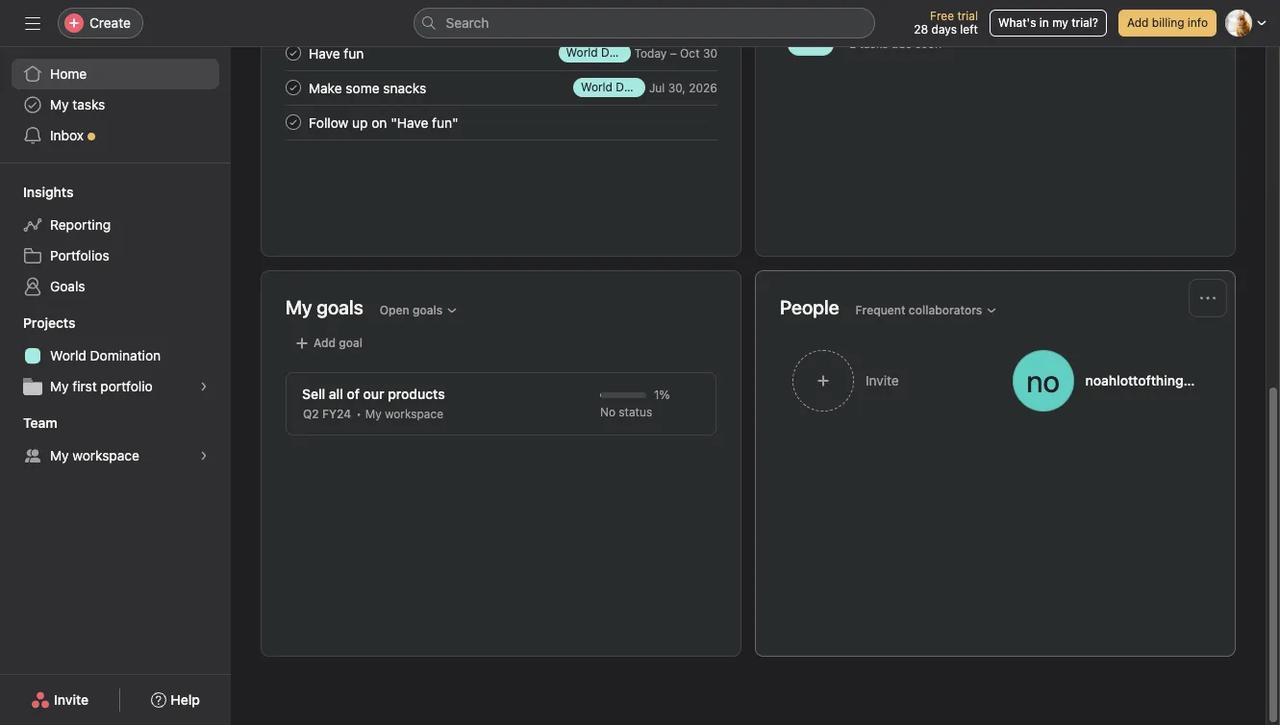 Task type: vqa. For each thing, say whether or not it's contained in the screenshot.
Remember to add discussion topics for the next meeting CELL
no



Task type: locate. For each thing, give the bounding box(es) containing it.
world domination link down search list box
[[559, 43, 663, 63]]

all
[[329, 386, 343, 402]]

add left 'goal'
[[314, 336, 336, 350]]

1%
[[654, 388, 670, 402]]

follow up on "have fun"
[[309, 114, 459, 130]]

2 vertical spatial world
[[50, 347, 86, 364]]

my for my tasks
[[50, 96, 69, 113]]

2 vertical spatial domination
[[90, 347, 161, 364]]

2 vertical spatial world domination link
[[12, 341, 219, 371]]

0 vertical spatial tasks
[[860, 37, 889, 51]]

my right •
[[366, 407, 382, 422]]

my first portfolio
[[50, 378, 153, 395]]

invite
[[866, 372, 900, 389], [54, 692, 89, 708]]

1 horizontal spatial workspace
[[385, 407, 444, 422]]

1 vertical spatial add
[[314, 336, 336, 350]]

my for my first portfolio
[[50, 378, 69, 395]]

completed checkbox left have
[[282, 41, 305, 64]]

1 vertical spatial world domination
[[581, 80, 678, 94]]

search list box
[[413, 8, 875, 38]]

2 completed checkbox from the top
[[282, 76, 305, 99]]

what's in my trial?
[[999, 15, 1099, 30]]

add for add billing info
[[1128, 15, 1149, 30]]

add inside 'button'
[[314, 336, 336, 350]]

workspace down "my first portfolio"
[[72, 447, 139, 464]]

world domination down today
[[581, 80, 678, 94]]

30,
[[669, 80, 686, 95]]

completed checkbox left make
[[282, 76, 305, 99]]

2 completed image from the top
[[282, 76, 305, 99]]

some
[[346, 79, 380, 96]]

my left first
[[50, 378, 69, 395]]

sell
[[302, 386, 325, 402]]

world left jul
[[581, 80, 613, 94]]

1 horizontal spatial tasks
[[860, 37, 889, 51]]

–
[[670, 46, 677, 60]]

left
[[961, 22, 979, 37]]

1 horizontal spatial add
[[1128, 15, 1149, 30]]

domination down search list box
[[601, 45, 663, 60]]

1 completed checkbox from the top
[[282, 41, 305, 64]]

frequent collaborators
[[856, 303, 983, 317]]

1 vertical spatial tasks
[[72, 96, 105, 113]]

0 horizontal spatial tasks
[[72, 96, 105, 113]]

world up first
[[50, 347, 86, 364]]

Completed checkbox
[[282, 41, 305, 64], [282, 76, 305, 99], [282, 111, 305, 134]]

0 vertical spatial workspace
[[385, 407, 444, 422]]

world domination
[[566, 45, 663, 60], [581, 80, 678, 94], [50, 347, 161, 364]]

1 vertical spatial completed checkbox
[[282, 76, 305, 99]]

open goals
[[380, 303, 443, 317]]

workspace inside sell all of our products q2 fy24 • my workspace
[[385, 407, 444, 422]]

have fun
[[309, 45, 364, 61]]

products
[[388, 386, 445, 402]]

"have
[[391, 114, 429, 130]]

0 horizontal spatial workspace
[[72, 447, 139, 464]]

tasks down home at top
[[72, 96, 105, 113]]

1 horizontal spatial invite
[[866, 372, 900, 389]]

world domination link up portfolio
[[12, 341, 219, 371]]

0 horizontal spatial add
[[314, 336, 336, 350]]

my up "inbox"
[[50, 96, 69, 113]]

1 vertical spatial workspace
[[72, 447, 139, 464]]

make some snacks
[[309, 79, 426, 96]]

domination up portfolio
[[90, 347, 161, 364]]

portfolios
[[50, 247, 109, 264]]

0 vertical spatial world domination link
[[559, 43, 663, 63]]

domination down today
[[616, 80, 678, 94]]

my workspace link
[[12, 441, 219, 472]]

noahlottofthings@gmail.com button
[[1000, 339, 1269, 423]]

1 completed image from the top
[[282, 41, 305, 64]]

0 vertical spatial add
[[1128, 15, 1149, 30]]

projects element
[[0, 306, 231, 406]]

soon
[[916, 37, 942, 51]]

completed image for have
[[282, 41, 305, 64]]

workspace down "products"
[[385, 407, 444, 422]]

frequent
[[856, 303, 906, 317]]

1 vertical spatial domination
[[616, 80, 678, 94]]

add billing info
[[1128, 15, 1209, 30]]

projects
[[23, 315, 75, 331]]

0 vertical spatial invite
[[866, 372, 900, 389]]

world domination link
[[559, 43, 663, 63], [573, 78, 678, 97], [12, 341, 219, 371]]

1 vertical spatial world
[[581, 80, 613, 94]]

my inside teams element
[[50, 447, 69, 464]]

tasks right 2
[[860, 37, 889, 51]]

add left billing
[[1128, 15, 1149, 30]]

create
[[89, 14, 131, 31]]

add goal button
[[286, 330, 371, 357]]

today – oct 30
[[635, 46, 718, 60]]

world down search list box
[[566, 45, 598, 60]]

completed image
[[282, 41, 305, 64], [282, 76, 305, 99]]

completed image left have
[[282, 41, 305, 64]]

my goals
[[286, 296, 363, 318]]

add inside button
[[1128, 15, 1149, 30]]

inbox link
[[12, 120, 219, 151]]

0 vertical spatial domination
[[601, 45, 663, 60]]

tasks inside global element
[[72, 96, 105, 113]]

free
[[931, 9, 955, 23]]

trial
[[958, 9, 979, 23]]

completed image
[[282, 111, 305, 134]]

teams element
[[0, 406, 231, 475]]

info
[[1188, 15, 1209, 30]]

2 vertical spatial completed checkbox
[[282, 111, 305, 134]]

fun"
[[432, 114, 459, 130]]

3 completed checkbox from the top
[[282, 111, 305, 134]]

my inside sell all of our products q2 fy24 • my workspace
[[366, 407, 382, 422]]

my inside global element
[[50, 96, 69, 113]]

world domination down search list box
[[566, 45, 663, 60]]

my inside the projects element
[[50, 378, 69, 395]]

insights button
[[0, 183, 73, 202]]

0 vertical spatial completed image
[[282, 41, 305, 64]]

what's in my trial? button
[[990, 10, 1108, 37]]

people
[[780, 296, 840, 318]]

completed checkbox for have
[[282, 41, 305, 64]]

my workspace
[[50, 447, 139, 464]]

oct
[[680, 46, 700, 60]]

my down the team
[[50, 447, 69, 464]]

1 vertical spatial invite
[[54, 692, 89, 708]]

world domination link for make some snacks
[[573, 78, 678, 97]]

domination
[[601, 45, 663, 60], [616, 80, 678, 94], [90, 347, 161, 364]]

on
[[372, 114, 387, 130]]

goals link
[[12, 271, 219, 302]]

domination for have fun
[[601, 45, 663, 60]]

28
[[914, 22, 929, 37]]

my tasks
[[50, 96, 105, 113]]

help
[[171, 692, 200, 708]]

fy24
[[322, 407, 351, 422]]

our
[[363, 386, 385, 402]]

1 vertical spatial world domination link
[[573, 78, 678, 97]]

0 horizontal spatial invite
[[54, 692, 89, 708]]

my for my workspace
[[50, 447, 69, 464]]

collaborators
[[909, 303, 983, 317]]

world domination link down today
[[573, 78, 678, 97]]

•
[[356, 407, 362, 422]]

world domination up "my first portfolio"
[[50, 347, 161, 364]]

my
[[50, 96, 69, 113], [50, 378, 69, 395], [366, 407, 382, 422], [50, 447, 69, 464]]

2 tasks due soon
[[850, 37, 942, 51]]

trial?
[[1072, 15, 1099, 30]]

2 vertical spatial world domination
[[50, 347, 161, 364]]

home link
[[12, 59, 219, 89]]

0 vertical spatial completed checkbox
[[282, 41, 305, 64]]

completed image left make
[[282, 76, 305, 99]]

completed checkbox left the follow
[[282, 111, 305, 134]]

domination inside the projects element
[[90, 347, 161, 364]]

tasks
[[860, 37, 889, 51], [72, 96, 105, 113]]

what's
[[999, 15, 1037, 30]]

workspace
[[385, 407, 444, 422], [72, 447, 139, 464]]

follow
[[309, 114, 349, 130]]

0 vertical spatial world domination
[[566, 45, 663, 60]]

world
[[566, 45, 598, 60], [581, 80, 613, 94], [50, 347, 86, 364]]

1 vertical spatial completed image
[[282, 76, 305, 99]]

add billing info button
[[1119, 10, 1217, 37]]

hide sidebar image
[[25, 15, 40, 31]]

billing
[[1153, 15, 1185, 30]]

completed checkbox for follow
[[282, 111, 305, 134]]

make
[[309, 79, 342, 96]]

0 vertical spatial world
[[566, 45, 598, 60]]



Task type: describe. For each thing, give the bounding box(es) containing it.
world for have fun
[[566, 45, 598, 60]]

jul 30, 2026 button
[[649, 80, 718, 95]]

team button
[[0, 414, 57, 433]]

tasks for my
[[72, 96, 105, 113]]

invite button
[[780, 339, 993, 423]]

30
[[703, 46, 718, 60]]

portfolio
[[100, 378, 153, 395]]

tasks for 2
[[860, 37, 889, 51]]

inbox
[[50, 127, 84, 143]]

insights
[[23, 184, 73, 200]]

q2 fy24 button
[[298, 405, 356, 424]]

projects button
[[0, 314, 75, 333]]

2
[[850, 37, 857, 51]]

in
[[1040, 15, 1050, 30]]

open goals button
[[371, 297, 467, 324]]

team
[[23, 415, 57, 431]]

noahlottofthings@gmail.com
[[1086, 372, 1269, 389]]

world for make some snacks
[[581, 80, 613, 94]]

reporting
[[50, 217, 111, 233]]

sell all of our products q2 fy24 • my workspace
[[302, 386, 445, 422]]

goal
[[339, 336, 363, 350]]

invite inside invite dropdown button
[[866, 372, 900, 389]]

jul 30, 2026
[[649, 80, 718, 95]]

goals
[[413, 303, 443, 317]]

completed checkbox for make
[[282, 76, 305, 99]]

domination for make some snacks
[[616, 80, 678, 94]]

open
[[380, 303, 410, 317]]

invite button
[[18, 683, 101, 718]]

no status
[[600, 405, 653, 420]]

world inside the projects element
[[50, 347, 86, 364]]

q2
[[303, 407, 319, 422]]

insights element
[[0, 175, 231, 306]]

my
[[1053, 15, 1069, 30]]

my first portfolio link
[[12, 371, 219, 402]]

home
[[50, 65, 87, 82]]

jul
[[649, 80, 665, 95]]

world domination link for have fun
[[559, 43, 663, 63]]

invite inside invite button
[[54, 692, 89, 708]]

frequent collaborators button
[[847, 297, 1007, 324]]

free trial 28 days left
[[914, 9, 979, 37]]

see details, my workspace image
[[198, 450, 210, 462]]

due
[[892, 37, 912, 51]]

add for add goal
[[314, 336, 336, 350]]

snacks
[[383, 79, 426, 96]]

today
[[635, 46, 667, 60]]

2 tasks due soon link
[[780, 3, 1213, 64]]

see details, my first portfolio image
[[198, 381, 210, 393]]

goals
[[50, 278, 85, 294]]

fun
[[344, 45, 364, 61]]

reporting link
[[12, 210, 219, 241]]

status
[[619, 405, 653, 420]]

first
[[72, 378, 97, 395]]

have
[[309, 45, 340, 61]]

of
[[347, 386, 360, 402]]

help button
[[139, 683, 213, 718]]

no
[[600, 405, 616, 420]]

global element
[[0, 47, 231, 163]]

world domination link inside the projects element
[[12, 341, 219, 371]]

workspace inside my workspace link
[[72, 447, 139, 464]]

world domination inside the projects element
[[50, 347, 161, 364]]

search button
[[413, 8, 875, 38]]

my tasks link
[[12, 89, 219, 120]]

world domination for have fun
[[566, 45, 663, 60]]

completed image for make
[[282, 76, 305, 99]]

add goal
[[314, 336, 363, 350]]

actions image
[[1201, 291, 1216, 306]]

search
[[446, 14, 489, 31]]

portfolios link
[[12, 241, 219, 271]]

days
[[932, 22, 957, 37]]

up
[[352, 114, 368, 130]]

create button
[[58, 8, 143, 38]]

world domination for make some snacks
[[581, 80, 678, 94]]



